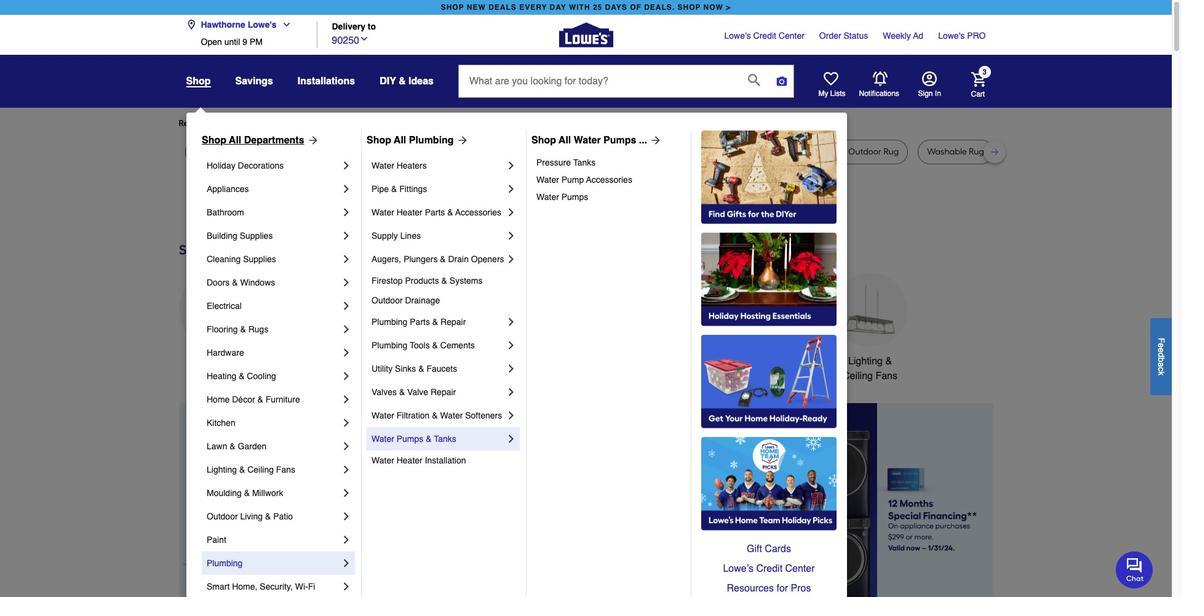 Task type: describe. For each thing, give the bounding box(es) containing it.
get your home holiday-ready. image
[[702, 335, 837, 428]]

water filtration & water softeners link
[[372, 404, 505, 427]]

status
[[844, 31, 869, 41]]

chevron right image for lighting & ceiling fans
[[340, 463, 353, 476]]

chevron right image for valves & valve repair
[[505, 386, 518, 398]]

millwork
[[252, 488, 283, 498]]

indoor
[[821, 146, 847, 157]]

arrow right image for shop all departments
[[304, 134, 319, 146]]

shop new deals every day with 25 days of deals. shop now > link
[[439, 0, 734, 15]]

repair for plumbing parts & repair
[[441, 317, 466, 327]]

chevron right image for augers, plungers & drain openers
[[505, 253, 518, 265]]

installation
[[425, 455, 466, 465]]

2 area from the left
[[548, 146, 567, 157]]

shop all departments
[[202, 135, 304, 146]]

heating & cooling
[[207, 371, 276, 381]]

6 rug from the left
[[672, 146, 687, 157]]

shop for shop all water pumps ...
[[532, 135, 556, 146]]

lowe's inside button
[[248, 20, 277, 30]]

water pump accessories link
[[537, 171, 683, 188]]

0 horizontal spatial fans
[[276, 465, 295, 475]]

shop all water pumps ... link
[[532, 133, 662, 148]]

drain
[[448, 254, 469, 264]]

recommended searches for you heading
[[179, 118, 994, 130]]

supplies for building supplies
[[240, 231, 273, 241]]

water pump accessories
[[537, 175, 633, 185]]

pipe
[[372, 184, 389, 194]]

area rug
[[315, 146, 351, 157]]

bathroom inside button
[[662, 356, 705, 367]]

appliances button
[[179, 273, 253, 369]]

flooring & rugs
[[207, 324, 269, 334]]

delivery
[[332, 22, 366, 32]]

chevron right image for smart home, security, wi-fi
[[340, 580, 353, 593]]

for for suggestions
[[387, 118, 398, 129]]

water pumps
[[537, 192, 589, 202]]

outdoor for outdoor living & patio
[[207, 511, 238, 521]]

lowe's pro link
[[939, 30, 986, 42]]

lowe's home team holiday picks. image
[[702, 437, 837, 531]]

shop for shop all departments
[[202, 135, 227, 146]]

b
[[1157, 357, 1167, 362]]

pipe & fittings
[[372, 184, 427, 194]]

savings
[[235, 76, 273, 87]]

3 rug from the left
[[271, 146, 286, 157]]

fi
[[308, 582, 315, 592]]

gift
[[747, 543, 763, 555]]

4 rug from the left
[[335, 146, 351, 157]]

chevron right image for moulding & millwork
[[340, 487, 353, 499]]

chevron down image
[[359, 34, 369, 43]]

shop all plumbing
[[367, 135, 454, 146]]

plumbing tools & cements link
[[372, 334, 505, 357]]

k
[[1157, 371, 1167, 375]]

chevron right image for electrical
[[340, 300, 353, 312]]

0 horizontal spatial lighting & ceiling fans
[[207, 465, 295, 475]]

water for water pumps & tanks
[[372, 434, 394, 444]]

decorations for christmas
[[377, 371, 429, 382]]

2 shop from the left
[[678, 3, 701, 12]]

water heaters
[[372, 161, 427, 170]]

gift cards link
[[702, 539, 837, 559]]

3 area from the left
[[757, 146, 776, 157]]

washable for washable rug
[[928, 146, 967, 157]]

1 vertical spatial arrow right image
[[971, 511, 983, 523]]

supply
[[372, 231, 398, 241]]

a
[[1157, 362, 1167, 367]]

outdoor drainage
[[372, 295, 440, 305]]

25 days of deals. don't miss deals every day. same-day delivery on in-stock orders placed by 2 p m. image
[[179, 403, 378, 597]]

appliances link
[[207, 177, 340, 201]]

lowe's wishes you and your family a happy hanukkah. image
[[179, 196, 994, 227]]

location image
[[186, 20, 196, 30]]

7 rug from the left
[[778, 146, 793, 157]]

smart home, security, wi-fi
[[207, 582, 315, 592]]

plumbing up desk
[[409, 135, 454, 146]]

lowe's credit center link
[[725, 30, 805, 42]]

faucets inside utility sinks & faucets link
[[427, 364, 457, 374]]

& inside button
[[399, 76, 406, 87]]

shop all departments link
[[202, 133, 319, 148]]

windows
[[240, 278, 275, 287]]

more suggestions for you
[[315, 118, 415, 129]]

lowe's
[[723, 563, 754, 574]]

arrow right image inside shop all water pumps ... 'link'
[[648, 134, 662, 146]]

water for water heater parts & accessories
[[372, 207, 394, 217]]

of
[[630, 3, 642, 12]]

heaters
[[397, 161, 427, 170]]

lowe's home improvement cart image
[[972, 72, 986, 86]]

christmas
[[381, 356, 425, 367]]

8 rug from the left
[[884, 146, 899, 157]]

doors & windows link
[[207, 271, 340, 294]]

home inside "button"
[[778, 356, 805, 367]]

chevron right image for paint
[[340, 534, 353, 546]]

plumbing for plumbing tools & cements
[[372, 340, 408, 350]]

f
[[1157, 337, 1167, 343]]

appliances inside the appliances link
[[207, 184, 249, 194]]

chevron right image for plumbing tools & cements
[[505, 339, 518, 351]]

weekly ad
[[883, 31, 924, 41]]

lighting inside lighting & ceiling fans link
[[207, 465, 237, 475]]

water filtration & water softeners
[[372, 411, 502, 420]]

search image
[[748, 74, 761, 86]]

smart home
[[749, 356, 805, 367]]

for for searches
[[278, 118, 289, 129]]

utility
[[372, 364, 393, 374]]

water heater installation
[[372, 455, 466, 465]]

furniture
[[266, 395, 300, 404]]

lowe's for lowe's pro
[[939, 31, 965, 41]]

all for water
[[559, 135, 571, 146]]

chevron right image for utility sinks & faucets
[[505, 363, 518, 375]]

augers, plungers & drain openers link
[[372, 247, 505, 271]]

outdoor for outdoor drainage
[[372, 295, 403, 305]]

chevron right image for cleaning supplies
[[340, 253, 353, 265]]

lawn & garden
[[207, 441, 267, 451]]

1 rug from the left
[[194, 146, 210, 157]]

center for lowe's credit center
[[779, 31, 805, 41]]

arrow right image for shop all plumbing
[[454, 134, 469, 146]]

and for allen and roth rug
[[634, 146, 650, 157]]

rug rug
[[253, 146, 286, 157]]

water for water pump accessories
[[537, 175, 559, 185]]

outdoor living & patio link
[[207, 505, 340, 528]]

now
[[704, 3, 724, 12]]

gift cards
[[747, 543, 792, 555]]

outdoor living & patio
[[207, 511, 293, 521]]

water pumps & tanks link
[[372, 427, 505, 451]]

ad
[[914, 31, 924, 41]]

water for water heater installation
[[372, 455, 394, 465]]

deals.
[[645, 3, 675, 12]]

days
[[605, 3, 628, 12]]

hawthorne lowe's button
[[186, 12, 296, 37]]

2 rug from the left
[[253, 146, 269, 157]]

doors & windows
[[207, 278, 275, 287]]

home décor & furniture
[[207, 395, 300, 404]]

chat invite button image
[[1117, 551, 1154, 588]]

smart for smart home, security, wi-fi
[[207, 582, 230, 592]]

cleaning supplies link
[[207, 247, 340, 271]]

& inside lighting & ceiling fans
[[886, 356, 893, 367]]

heater for parts
[[397, 207, 423, 217]]

pumps for water pumps
[[562, 192, 589, 202]]

all for plumbing
[[394, 135, 406, 146]]

paint
[[207, 535, 226, 545]]

chevron right image for home décor & furniture
[[340, 393, 353, 406]]

find gifts for the diyer. image
[[702, 130, 837, 224]]

pm
[[250, 37, 263, 47]]

lighting & ceiling fans link
[[207, 458, 340, 481]]

holiday hosting essentials. image
[[702, 233, 837, 326]]

sign in
[[919, 89, 942, 98]]

1 vertical spatial parts
[[410, 317, 430, 327]]

0 horizontal spatial bathroom
[[207, 207, 244, 217]]

electrical link
[[207, 294, 340, 318]]

lines
[[401, 231, 421, 241]]

moulding
[[207, 488, 242, 498]]

hawthorne lowe's
[[201, 20, 277, 30]]

chevron right image for appliances
[[340, 183, 353, 195]]

9 rug from the left
[[969, 146, 985, 157]]

day
[[550, 3, 567, 12]]

you for more suggestions for you
[[400, 118, 415, 129]]

water heater parts & accessories link
[[372, 201, 505, 224]]

supplies for cleaning supplies
[[243, 254, 276, 264]]

plumbing for plumbing
[[207, 558, 243, 568]]



Task type: vqa. For each thing, say whether or not it's contained in the screenshot.
the F e e d b a c k
yes



Task type: locate. For each thing, give the bounding box(es) containing it.
1 vertical spatial supplies
[[243, 254, 276, 264]]

moulding & millwork
[[207, 488, 283, 498]]

supplies up windows
[[243, 254, 276, 264]]

1 horizontal spatial arrow right image
[[454, 134, 469, 146]]

0 horizontal spatial shop
[[441, 3, 464, 12]]

1 washable from the left
[[715, 146, 755, 157]]

hardware link
[[207, 341, 340, 364]]

parts down drainage
[[410, 317, 430, 327]]

installations button
[[298, 70, 355, 92]]

shop up the 5x8
[[202, 135, 227, 146]]

1 horizontal spatial and
[[634, 146, 650, 157]]

1 vertical spatial smart
[[207, 582, 230, 592]]

pumps for water pumps & tanks
[[397, 434, 424, 444]]

repair down utility sinks & faucets link
[[431, 387, 456, 397]]

delivery to
[[332, 22, 376, 32]]

water inside 'link'
[[574, 135, 601, 146]]

1 vertical spatial accessories
[[455, 207, 502, 217]]

2 shop from the left
[[367, 135, 391, 146]]

2 heater from the top
[[397, 455, 423, 465]]

chevron right image for plumbing
[[340, 557, 353, 569]]

with
[[569, 3, 591, 12]]

all inside 'link'
[[559, 135, 571, 146]]

2 all from the left
[[394, 135, 406, 146]]

fans inside 'button'
[[876, 371, 898, 382]]

decorations for holiday
[[238, 161, 284, 170]]

roth up water pump accessories link
[[652, 146, 670, 157]]

0 horizontal spatial accessories
[[455, 207, 502, 217]]

security,
[[260, 582, 293, 592]]

1 vertical spatial repair
[[431, 387, 456, 397]]

outdoor
[[849, 146, 882, 157]]

pros
[[791, 583, 812, 594]]

pro
[[968, 31, 986, 41]]

1 vertical spatial fans
[[276, 465, 295, 475]]

2 horizontal spatial pumps
[[604, 135, 637, 146]]

arrow right image inside shop all plumbing link
[[454, 134, 469, 146]]

water
[[574, 135, 601, 146], [372, 161, 394, 170], [537, 175, 559, 185], [537, 192, 559, 202], [372, 207, 394, 217], [372, 411, 394, 420], [440, 411, 463, 420], [372, 434, 394, 444], [372, 455, 394, 465]]

pressure tanks link
[[537, 154, 683, 171]]

products
[[405, 276, 439, 286]]

2 e from the top
[[1157, 348, 1167, 352]]

lowe's down >
[[725, 31, 751, 41]]

1 vertical spatial lighting & ceiling fans
[[207, 465, 295, 475]]

lighting inside lighting & ceiling fans
[[849, 356, 883, 367]]

lowe's home improvement logo image
[[559, 8, 613, 62]]

...
[[639, 135, 648, 146]]

appliances up heating
[[192, 356, 240, 367]]

bathroom link
[[207, 201, 340, 224]]

0 vertical spatial parts
[[425, 207, 445, 217]]

0 vertical spatial tanks
[[574, 158, 596, 167]]

in
[[935, 89, 942, 98]]

5 rug from the left
[[569, 146, 584, 157]]

center up the 'pros' on the bottom right of page
[[786, 563, 815, 574]]

water for water heaters
[[372, 161, 394, 170]]

1 horizontal spatial decorations
[[377, 371, 429, 382]]

tanks up water pump accessories on the top of the page
[[574, 158, 596, 167]]

lowe's credit center link
[[702, 559, 837, 579]]

pumps up water heater installation
[[397, 434, 424, 444]]

lowe's for lowe's credit center
[[725, 31, 751, 41]]

arrow right image up water heaters link
[[454, 134, 469, 146]]

kitchen inside button
[[461, 356, 494, 367]]

plumbing
[[409, 135, 454, 146], [372, 317, 408, 327], [372, 340, 408, 350], [207, 558, 243, 568]]

up to 30 percent off select major appliances. plus, save up to an extra $750 on major appliances. image
[[397, 403, 994, 597]]

0 vertical spatial pumps
[[604, 135, 637, 146]]

pumps inside water pumps & tanks link
[[397, 434, 424, 444]]

chevron right image for outdoor living & patio
[[340, 510, 353, 523]]

allen right desk
[[489, 146, 508, 157]]

appliances inside button
[[192, 356, 240, 367]]

shop inside 'link'
[[532, 135, 556, 146]]

roth up "pressure"
[[528, 146, 546, 157]]

1 horizontal spatial lowe's
[[725, 31, 751, 41]]

e up d
[[1157, 343, 1167, 348]]

1 horizontal spatial arrow right image
[[971, 511, 983, 523]]

resources
[[727, 583, 774, 594]]

credit up resources for pros link
[[757, 563, 783, 574]]

chevron right image for water filtration & water softeners
[[505, 409, 518, 422]]

allen up water pump accessories link
[[612, 146, 632, 157]]

chevron right image for lawn & garden
[[340, 440, 353, 452]]

accessories inside water heater parts & accessories link
[[455, 207, 502, 217]]

1 shop from the left
[[202, 135, 227, 146]]

washable for washable area rug
[[715, 146, 755, 157]]

2 horizontal spatial shop
[[532, 135, 556, 146]]

0 vertical spatial bathroom
[[207, 207, 244, 217]]

notifications
[[860, 89, 900, 98]]

water pumps link
[[537, 188, 683, 206]]

every
[[520, 3, 547, 12]]

2 horizontal spatial lowe's
[[939, 31, 965, 41]]

0 vertical spatial credit
[[754, 31, 777, 41]]

shop left now
[[678, 3, 701, 12]]

kitchen for kitchen faucets
[[461, 356, 494, 367]]

lighting & ceiling fans inside 'button'
[[843, 356, 898, 382]]

center for lowe's credit center
[[786, 563, 815, 574]]

0 horizontal spatial and
[[510, 146, 526, 157]]

weekly ad link
[[883, 30, 924, 42]]

pumps down pump
[[562, 192, 589, 202]]

heater for installation
[[397, 455, 423, 465]]

1 vertical spatial lighting
[[207, 465, 237, 475]]

1 horizontal spatial shop
[[367, 135, 391, 146]]

arrow right image
[[304, 134, 319, 146], [454, 134, 469, 146]]

0 vertical spatial arrow right image
[[648, 134, 662, 146]]

appliances down 'holiday'
[[207, 184, 249, 194]]

kitchen link
[[207, 411, 340, 435]]

chevron right image for holiday decorations
[[340, 159, 353, 172]]

roth for rug
[[652, 146, 670, 157]]

decorations down rug rug
[[238, 161, 284, 170]]

chevron right image for bathroom
[[340, 206, 353, 219]]

0 horizontal spatial washable
[[715, 146, 755, 157]]

electrical
[[207, 301, 242, 311]]

1 horizontal spatial fans
[[876, 371, 898, 382]]

0 vertical spatial lighting
[[849, 356, 883, 367]]

outdoor down firestop
[[372, 295, 403, 305]]

1 e from the top
[[1157, 343, 1167, 348]]

savings button
[[235, 70, 273, 92]]

chevron right image for doors & windows
[[340, 276, 353, 289]]

my lists
[[819, 89, 846, 98]]

1 vertical spatial outdoor
[[207, 511, 238, 521]]

christmas decorations
[[377, 356, 429, 382]]

rug 5x8
[[194, 146, 225, 157]]

lowe's pro
[[939, 31, 986, 41]]

3 all from the left
[[559, 135, 571, 146]]

1 horizontal spatial ceiling
[[843, 371, 873, 382]]

0 horizontal spatial arrow right image
[[304, 134, 319, 146]]

2 horizontal spatial all
[[559, 135, 571, 146]]

plumbing down outdoor drainage
[[372, 317, 408, 327]]

1 area from the left
[[315, 146, 333, 157]]

roth for area
[[528, 146, 546, 157]]

1 horizontal spatial washable
[[928, 146, 967, 157]]

plungers
[[404, 254, 438, 264]]

cooling
[[247, 371, 276, 381]]

1 horizontal spatial for
[[387, 118, 398, 129]]

0 vertical spatial fans
[[876, 371, 898, 382]]

chevron right image for flooring & rugs
[[340, 323, 353, 335]]

heater
[[397, 207, 423, 217], [397, 455, 423, 465]]

chevron right image
[[340, 159, 353, 172], [505, 159, 518, 172], [340, 206, 353, 219], [505, 206, 518, 219], [340, 230, 353, 242], [340, 276, 353, 289], [340, 300, 353, 312], [505, 316, 518, 328], [505, 363, 518, 375], [340, 417, 353, 429], [340, 440, 353, 452], [340, 487, 353, 499], [340, 534, 353, 546]]

open
[[201, 37, 222, 47]]

1 horizontal spatial allen
[[612, 146, 632, 157]]

all down the recommended searches for you
[[229, 135, 241, 146]]

supply lines link
[[372, 224, 505, 247]]

credit
[[754, 31, 777, 41], [757, 563, 783, 574]]

0 vertical spatial repair
[[441, 317, 466, 327]]

chevron right image for water heater parts & accessories
[[505, 206, 518, 219]]

lowe's up pm
[[248, 20, 277, 30]]

shop
[[186, 76, 211, 87]]

departments
[[244, 135, 304, 146]]

0 vertical spatial ceiling
[[843, 371, 873, 382]]

1 horizontal spatial you
[[400, 118, 415, 129]]

chevron right image
[[340, 183, 353, 195], [505, 183, 518, 195], [505, 230, 518, 242], [340, 253, 353, 265], [505, 253, 518, 265], [340, 323, 353, 335], [505, 339, 518, 351], [340, 347, 353, 359], [340, 370, 353, 382], [505, 386, 518, 398], [340, 393, 353, 406], [505, 409, 518, 422], [505, 433, 518, 445], [340, 463, 353, 476], [340, 510, 353, 523], [340, 557, 353, 569], [340, 580, 353, 593]]

weekly
[[883, 31, 911, 41]]

0 horizontal spatial lighting
[[207, 465, 237, 475]]

chevron right image for water pumps & tanks
[[505, 433, 518, 445]]

smart home button
[[740, 273, 814, 369]]

you left more
[[291, 118, 305, 129]]

bathroom
[[207, 207, 244, 217], [662, 356, 705, 367]]

center left order
[[779, 31, 805, 41]]

pumps inside water pumps link
[[562, 192, 589, 202]]

2 washable from the left
[[928, 146, 967, 157]]

lowe's home improvement account image
[[922, 71, 937, 86]]

sinks
[[395, 364, 416, 374]]

cements
[[441, 340, 475, 350]]

1 horizontal spatial lighting & ceiling fans
[[843, 356, 898, 382]]

0 vertical spatial home
[[778, 356, 805, 367]]

0 vertical spatial supplies
[[240, 231, 273, 241]]

accessories inside water pump accessories link
[[586, 175, 633, 185]]

paint link
[[207, 528, 340, 552]]

1 horizontal spatial home
[[778, 356, 805, 367]]

0 horizontal spatial faucets
[[427, 364, 457, 374]]

deals
[[489, 3, 517, 12]]

for left the 'pros' on the bottom right of page
[[777, 583, 789, 594]]

shop down more suggestions for you link
[[367, 135, 391, 146]]

0 horizontal spatial smart
[[207, 582, 230, 592]]

1 horizontal spatial shop
[[678, 3, 701, 12]]

cart
[[972, 90, 986, 98]]

0 horizontal spatial pumps
[[397, 434, 424, 444]]

my lists link
[[819, 71, 846, 98]]

outdoor down the moulding at the left of the page
[[207, 511, 238, 521]]

2 you from the left
[[400, 118, 415, 129]]

0 horizontal spatial shop
[[202, 135, 227, 146]]

f e e d b a c k button
[[1151, 318, 1173, 395]]

0 vertical spatial smart
[[749, 356, 776, 367]]

None search field
[[459, 65, 795, 109]]

recommended searches for you
[[179, 118, 305, 129]]

parts down "pipe & fittings" link
[[425, 207, 445, 217]]

repair for valves & valve repair
[[431, 387, 456, 397]]

camera image
[[776, 75, 788, 87]]

my
[[819, 89, 829, 98]]

repair down outdoor drainage link
[[441, 317, 466, 327]]

chevron right image for building supplies
[[340, 230, 353, 242]]

water for water pumps
[[537, 192, 559, 202]]

supplies up the cleaning supplies
[[240, 231, 273, 241]]

lowe's home improvement notification center image
[[873, 71, 888, 86]]

lowe's home improvement lists image
[[824, 71, 839, 86]]

Search Query text field
[[459, 65, 739, 97]]

and
[[510, 146, 526, 157], [634, 146, 650, 157]]

0 horizontal spatial area
[[315, 146, 333, 157]]

smart inside "button"
[[749, 356, 776, 367]]

shop up allen and roth area rug
[[532, 135, 556, 146]]

0 horizontal spatial tanks
[[434, 434, 457, 444]]

for up departments
[[278, 118, 289, 129]]

allen for allen and roth area rug
[[489, 146, 508, 157]]

building supplies
[[207, 231, 273, 241]]

and for allen and roth area rug
[[510, 146, 526, 157]]

ideas
[[409, 76, 434, 87]]

accessories up supply lines link
[[455, 207, 502, 217]]

allen for allen and roth rug
[[612, 146, 632, 157]]

ceiling inside 'button'
[[843, 371, 873, 382]]

shop
[[441, 3, 464, 12], [678, 3, 701, 12]]

valves
[[372, 387, 397, 397]]

1 horizontal spatial outdoor
[[372, 295, 403, 305]]

1 you from the left
[[291, 118, 305, 129]]

all up the furniture
[[394, 135, 406, 146]]

e up b
[[1157, 348, 1167, 352]]

0 horizontal spatial ceiling
[[248, 465, 274, 475]]

2 horizontal spatial for
[[777, 583, 789, 594]]

1 horizontal spatial tanks
[[574, 158, 596, 167]]

3
[[983, 68, 987, 77]]

1 horizontal spatial bathroom
[[662, 356, 705, 367]]

0 vertical spatial center
[[779, 31, 805, 41]]

0 vertical spatial outdoor
[[372, 295, 403, 305]]

1 vertical spatial appliances
[[192, 356, 240, 367]]

drainage
[[405, 295, 440, 305]]

0 horizontal spatial all
[[229, 135, 241, 146]]

chevron down image
[[277, 20, 292, 30]]

you up shop all plumbing
[[400, 118, 415, 129]]

supply lines
[[372, 231, 421, 241]]

you for recommended searches for you
[[291, 118, 305, 129]]

until
[[224, 37, 240, 47]]

shop 25 days of deals by category image
[[179, 239, 994, 260]]

c
[[1157, 367, 1167, 371]]

1 vertical spatial center
[[786, 563, 815, 574]]

1 horizontal spatial area
[[548, 146, 567, 157]]

rugs
[[248, 324, 269, 334]]

0 vertical spatial heater
[[397, 207, 423, 217]]

kitchen down cements
[[461, 356, 494, 367]]

chevron right image for pipe & fittings
[[505, 183, 518, 195]]

all
[[229, 135, 241, 146], [394, 135, 406, 146], [559, 135, 571, 146]]

chevron right image for plumbing parts & repair
[[505, 316, 518, 328]]

pumps left ...
[[604, 135, 637, 146]]

decorations down the christmas
[[377, 371, 429, 382]]

lowe's left pro on the top right of the page
[[939, 31, 965, 41]]

credit for lowe's
[[757, 563, 783, 574]]

chevron right image for kitchen
[[340, 417, 353, 429]]

shop button
[[186, 75, 211, 87]]

2 horizontal spatial area
[[757, 146, 776, 157]]

1 horizontal spatial lighting
[[849, 356, 883, 367]]

1 vertical spatial heater
[[397, 455, 423, 465]]

kitchen for kitchen
[[207, 418, 236, 428]]

1 horizontal spatial all
[[394, 135, 406, 146]]

2 roth from the left
[[652, 146, 670, 157]]

chevron right image for hardware
[[340, 347, 353, 359]]

0 vertical spatial appliances
[[207, 184, 249, 194]]

valves & valve repair link
[[372, 380, 505, 404]]

shop left new
[[441, 3, 464, 12]]

1 horizontal spatial accessories
[[586, 175, 633, 185]]

0 horizontal spatial for
[[278, 118, 289, 129]]

0 vertical spatial kitchen
[[461, 356, 494, 367]]

1 horizontal spatial pumps
[[562, 192, 589, 202]]

faucets inside "kitchen faucets" button
[[497, 356, 532, 367]]

flooring & rugs link
[[207, 318, 340, 341]]

lowe's
[[248, 20, 277, 30], [725, 31, 751, 41], [939, 31, 965, 41]]

1 vertical spatial decorations
[[377, 371, 429, 382]]

cleaning
[[207, 254, 241, 264]]

to
[[368, 22, 376, 32]]

suggestions
[[337, 118, 385, 129]]

accessories up water pumps link at the top of page
[[586, 175, 633, 185]]

fittings
[[400, 184, 427, 194]]

1 horizontal spatial faucets
[[497, 356, 532, 367]]

chevron right image for heating & cooling
[[340, 370, 353, 382]]

heater down water pumps & tanks
[[397, 455, 423, 465]]

openers
[[471, 254, 504, 264]]

1 and from the left
[[510, 146, 526, 157]]

smart home, security, wi-fi link
[[207, 575, 340, 597]]

credit for lowe's
[[754, 31, 777, 41]]

tanks up installation
[[434, 434, 457, 444]]

for up shop all plumbing
[[387, 118, 398, 129]]

0 horizontal spatial kitchen
[[207, 418, 236, 428]]

2 arrow right image from the left
[[454, 134, 469, 146]]

washable
[[715, 146, 755, 157], [928, 146, 967, 157]]

arrow right image inside shop all departments link
[[304, 134, 319, 146]]

plumbing down paint
[[207, 558, 243, 568]]

lighting & ceiling fans button
[[834, 273, 908, 383]]

1 horizontal spatial smart
[[749, 356, 776, 367]]

1 allen from the left
[[489, 146, 508, 157]]

sign
[[919, 89, 933, 98]]

augers, plungers & drain openers
[[372, 254, 504, 264]]

holiday
[[207, 161, 236, 170]]

washable area rug
[[715, 146, 793, 157]]

1 horizontal spatial roth
[[652, 146, 670, 157]]

1 shop from the left
[[441, 3, 464, 12]]

1 arrow right image from the left
[[304, 134, 319, 146]]

kitchen up lawn
[[207, 418, 236, 428]]

all up the pressure tanks
[[559, 135, 571, 146]]

0 horizontal spatial decorations
[[238, 161, 284, 170]]

water for water filtration & water softeners
[[372, 411, 394, 420]]

0 horizontal spatial roth
[[528, 146, 546, 157]]

1 vertical spatial credit
[[757, 563, 783, 574]]

moulding & millwork link
[[207, 481, 340, 505]]

pumps inside shop all water pumps ... 'link'
[[604, 135, 637, 146]]

1 roth from the left
[[528, 146, 546, 157]]

1 vertical spatial kitchen
[[207, 418, 236, 428]]

1 vertical spatial tanks
[[434, 434, 457, 444]]

2 and from the left
[[634, 146, 650, 157]]

1 vertical spatial pumps
[[562, 192, 589, 202]]

heater up lines
[[397, 207, 423, 217]]

0 vertical spatial lighting & ceiling fans
[[843, 356, 898, 382]]

pressure tanks
[[537, 158, 596, 167]]

arrow right image down more
[[304, 134, 319, 146]]

1 heater from the top
[[397, 207, 423, 217]]

1 all from the left
[[229, 135, 241, 146]]

credit up the search image
[[754, 31, 777, 41]]

utility sinks & faucets
[[372, 364, 457, 374]]

pipe & fittings link
[[372, 177, 505, 201]]

0 vertical spatial accessories
[[586, 175, 633, 185]]

1 vertical spatial home
[[207, 395, 230, 404]]

chevron right image for water heaters
[[505, 159, 518, 172]]

3 shop from the left
[[532, 135, 556, 146]]

shop for shop all plumbing
[[367, 135, 391, 146]]

living
[[240, 511, 263, 521]]

chevron right image for supply lines
[[505, 230, 518, 242]]

0 horizontal spatial home
[[207, 395, 230, 404]]

smart for smart home
[[749, 356, 776, 367]]

plumbing for plumbing parts & repair
[[372, 317, 408, 327]]

all for departments
[[229, 135, 241, 146]]

arrow right image
[[648, 134, 662, 146], [971, 511, 983, 523]]

0 horizontal spatial outdoor
[[207, 511, 238, 521]]

0 vertical spatial decorations
[[238, 161, 284, 170]]

area
[[315, 146, 333, 157], [548, 146, 567, 157], [757, 146, 776, 157]]

1 horizontal spatial kitchen
[[461, 356, 494, 367]]

decorations inside button
[[377, 371, 429, 382]]

1 vertical spatial bathroom
[[662, 356, 705, 367]]

for
[[278, 118, 289, 129], [387, 118, 398, 129], [777, 583, 789, 594]]

1 vertical spatial ceiling
[[248, 465, 274, 475]]

plumbing up the christmas
[[372, 340, 408, 350]]

2 allen from the left
[[612, 146, 632, 157]]

0 horizontal spatial allen
[[489, 146, 508, 157]]

0 horizontal spatial lowe's
[[248, 20, 277, 30]]



